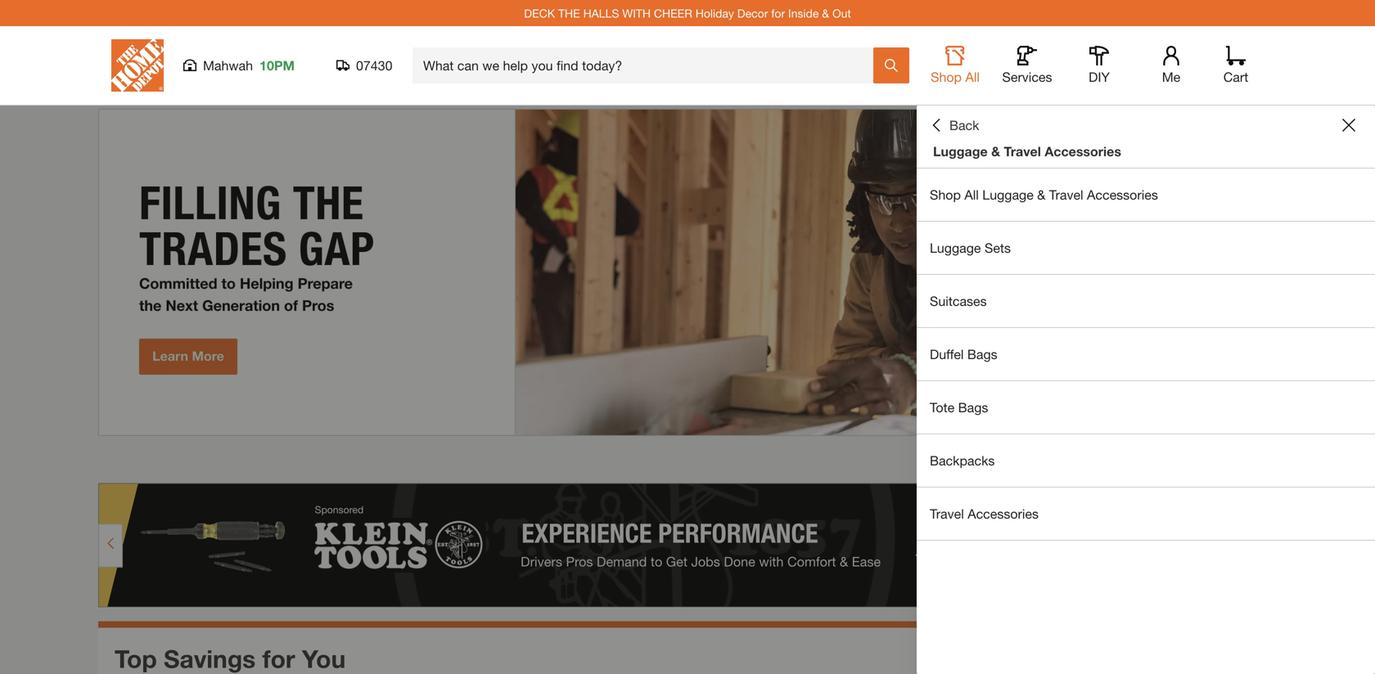 Task type: locate. For each thing, give the bounding box(es) containing it.
travel
[[1004, 144, 1042, 159], [1050, 187, 1084, 203], [930, 506, 964, 522]]

0 vertical spatial travel
[[1004, 144, 1042, 159]]

all up back
[[966, 69, 980, 85]]

out
[[833, 6, 851, 20]]

& left out
[[822, 6, 830, 20]]

the
[[558, 6, 580, 20]]

luggage sets
[[930, 240, 1011, 256]]

duffel bags link
[[917, 328, 1376, 381]]

0 vertical spatial bags
[[968, 347, 998, 362]]

top savings for you
[[115, 645, 346, 674]]

2 vertical spatial &
[[1038, 187, 1046, 203]]

all inside button
[[966, 69, 980, 85]]

backpacks
[[930, 453, 995, 469]]

luggage down back
[[934, 144, 988, 159]]

&
[[822, 6, 830, 20], [992, 144, 1001, 159], [1038, 187, 1046, 203]]

1 vertical spatial shop
[[930, 187, 961, 203]]

shop inside button
[[931, 69, 962, 85]]

1 horizontal spatial for
[[772, 6, 785, 20]]

0 vertical spatial shop
[[931, 69, 962, 85]]

0 vertical spatial &
[[822, 6, 830, 20]]

all up luggage sets
[[965, 187, 979, 203]]

all for shop all
[[966, 69, 980, 85]]

cart link
[[1219, 46, 1255, 85]]

bags inside duffel bags link
[[968, 347, 998, 362]]

0 vertical spatial luggage
[[934, 144, 988, 159]]

1 vertical spatial travel
[[1050, 187, 1084, 203]]

1 vertical spatial all
[[965, 187, 979, 203]]

1 vertical spatial luggage
[[983, 187, 1034, 203]]

& inside menu
[[1038, 187, 1046, 203]]

sets
[[985, 240, 1011, 256]]

shop all luggage & travel accessories
[[930, 187, 1159, 203]]

shop all
[[931, 69, 980, 85]]

savings
[[164, 645, 256, 674]]

feedback link image
[[1354, 277, 1376, 365]]

10pm
[[260, 58, 295, 73]]

for left "inside"
[[772, 6, 785, 20]]

luggage sets link
[[917, 222, 1376, 274]]

diy
[[1089, 69, 1110, 85]]

0 vertical spatial all
[[966, 69, 980, 85]]

0 horizontal spatial &
[[822, 6, 830, 20]]

tote
[[930, 400, 955, 416]]

tote bags link
[[917, 382, 1376, 434]]

cheer
[[654, 6, 693, 20]]

accessories up shop all luggage & travel accessories
[[1045, 144, 1122, 159]]

bags inside tote bags link
[[959, 400, 989, 416]]

shop all luggage & travel accessories link
[[917, 169, 1376, 221]]

luggage
[[934, 144, 988, 159], [983, 187, 1034, 203], [930, 240, 981, 256]]

suitcases
[[930, 294, 987, 309]]

all
[[966, 69, 980, 85], [965, 187, 979, 203]]

shop
[[931, 69, 962, 85], [930, 187, 961, 203]]

shop for shop all
[[931, 69, 962, 85]]

2 horizontal spatial travel
[[1050, 187, 1084, 203]]

2 vertical spatial luggage
[[930, 240, 981, 256]]

accessories up luggage sets link
[[1088, 187, 1159, 203]]

menu
[[917, 169, 1376, 541]]

travel down luggage & travel accessories
[[1050, 187, 1084, 203]]

for left you
[[263, 645, 295, 674]]

shop all button
[[929, 46, 982, 85]]

07430
[[356, 58, 393, 73]]

bags right duffel
[[968, 347, 998, 362]]

shop up luggage sets
[[930, 187, 961, 203]]

travel up shop all luggage & travel accessories
[[1004, 144, 1042, 159]]

bags
[[968, 347, 998, 362], [959, 400, 989, 416]]

luggage down luggage & travel accessories
[[983, 187, 1034, 203]]

1 vertical spatial bags
[[959, 400, 989, 416]]

all for shop all luggage & travel accessories
[[965, 187, 979, 203]]

2 horizontal spatial &
[[1038, 187, 1046, 203]]

luggage & travel accessories
[[934, 144, 1122, 159]]

0 horizontal spatial for
[[263, 645, 295, 674]]

0 vertical spatial for
[[772, 6, 785, 20]]

shop for shop all luggage & travel accessories
[[930, 187, 961, 203]]

0 horizontal spatial travel
[[930, 506, 964, 522]]

travel accessories link
[[917, 488, 1376, 540]]

accessories
[[1045, 144, 1122, 159], [1088, 187, 1159, 203], [968, 506, 1039, 522]]

for
[[772, 6, 785, 20], [263, 645, 295, 674]]

menu containing shop all luggage & travel accessories
[[917, 169, 1376, 541]]

0 vertical spatial accessories
[[1045, 144, 1122, 159]]

shop up the back button
[[931, 69, 962, 85]]

travel down backpacks
[[930, 506, 964, 522]]

with
[[623, 6, 651, 20]]

1 vertical spatial &
[[992, 144, 1001, 159]]

1 vertical spatial for
[[263, 645, 295, 674]]

mahwah
[[203, 58, 253, 73]]

& up shop all luggage & travel accessories
[[992, 144, 1001, 159]]

top
[[115, 645, 157, 674]]

suitcases link
[[917, 275, 1376, 328]]

bags for tote bags
[[959, 400, 989, 416]]

luggage left sets
[[930, 240, 981, 256]]

& down luggage & travel accessories
[[1038, 187, 1046, 203]]

bags right tote
[[959, 400, 989, 416]]

accessories down backpacks
[[968, 506, 1039, 522]]

07430 button
[[337, 57, 393, 74]]



Task type: vqa. For each thing, say whether or not it's contained in the screenshot.
middle 'travel'
yes



Task type: describe. For each thing, give the bounding box(es) containing it.
1 horizontal spatial &
[[992, 144, 1001, 159]]

the home depot logo image
[[111, 39, 164, 92]]

cart
[[1224, 69, 1249, 85]]

inside
[[789, 6, 819, 20]]

services button
[[1001, 46, 1054, 85]]

duffel bags
[[930, 347, 998, 362]]

bags for duffel bags
[[968, 347, 998, 362]]

1 horizontal spatial travel
[[1004, 144, 1042, 159]]

tote bags
[[930, 400, 989, 416]]

image for filling the trades gap committed to helping prepare  the next generation of pros image
[[98, 109, 1277, 436]]

luggage for luggage sets
[[930, 240, 981, 256]]

back button
[[930, 117, 980, 133]]

holiday
[[696, 6, 734, 20]]

deck the halls with cheer holiday decor for inside & out link
[[524, 6, 851, 20]]

2 vertical spatial accessories
[[968, 506, 1039, 522]]

me button
[[1146, 46, 1198, 85]]

back
[[950, 118, 980, 133]]

luggage for luggage & travel accessories
[[934, 144, 988, 159]]

What can we help you find today? search field
[[423, 48, 873, 83]]

diy button
[[1074, 46, 1126, 85]]

me
[[1163, 69, 1181, 85]]

backpacks link
[[917, 435, 1376, 487]]

services
[[1003, 69, 1053, 85]]

duffel
[[930, 347, 964, 362]]

drawer close image
[[1343, 119, 1356, 132]]

deck
[[524, 6, 555, 20]]

decor
[[738, 6, 768, 20]]

2 vertical spatial travel
[[930, 506, 964, 522]]

deck the halls with cheer holiday decor for inside & out
[[524, 6, 851, 20]]

you
[[302, 645, 346, 674]]

mahwah 10pm
[[203, 58, 295, 73]]

halls
[[584, 6, 619, 20]]

1 vertical spatial accessories
[[1088, 187, 1159, 203]]

travel accessories
[[930, 506, 1039, 522]]



